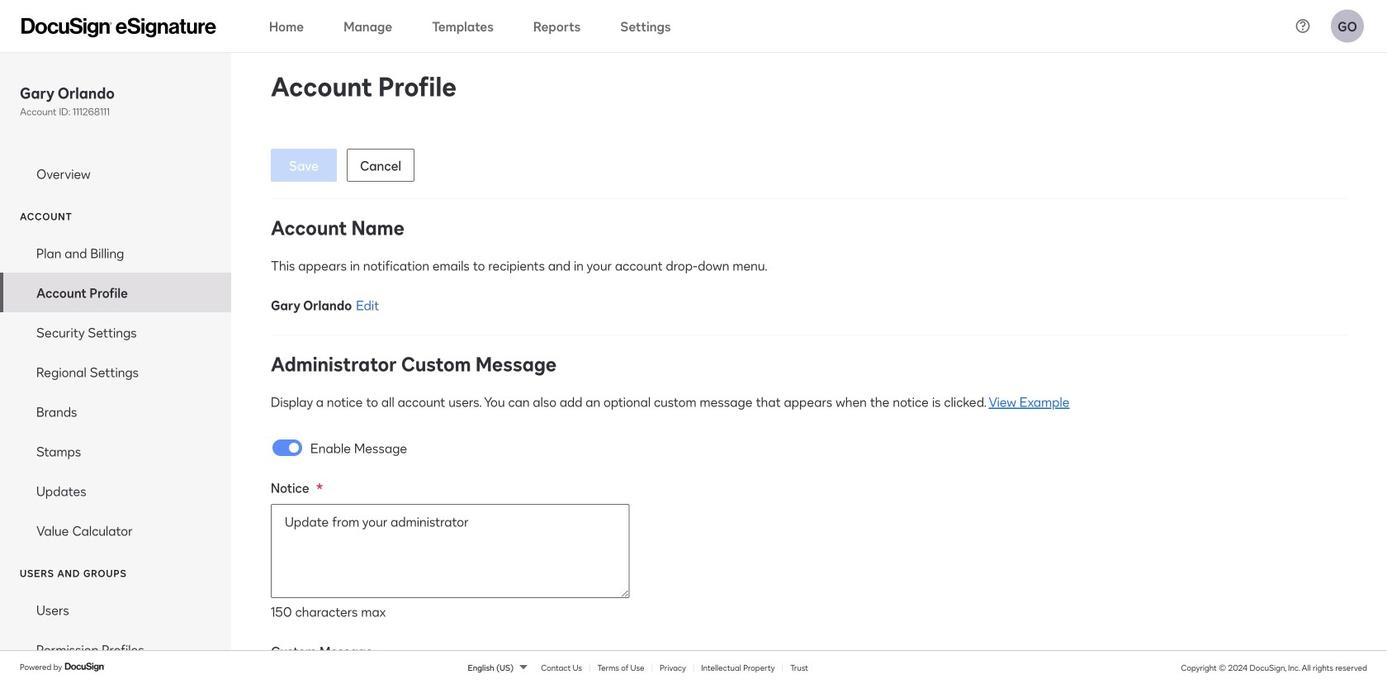 Task type: locate. For each thing, give the bounding box(es) containing it.
docusign image
[[65, 660, 106, 673]]

users and groups element
[[0, 590, 231, 684]]

None text field
[[271, 504, 630, 598]]



Task type: vqa. For each thing, say whether or not it's contained in the screenshot.
ACCOUNT Element
yes



Task type: describe. For each thing, give the bounding box(es) containing it.
docusign admin image
[[21, 18, 216, 38]]

account element
[[0, 233, 231, 550]]



